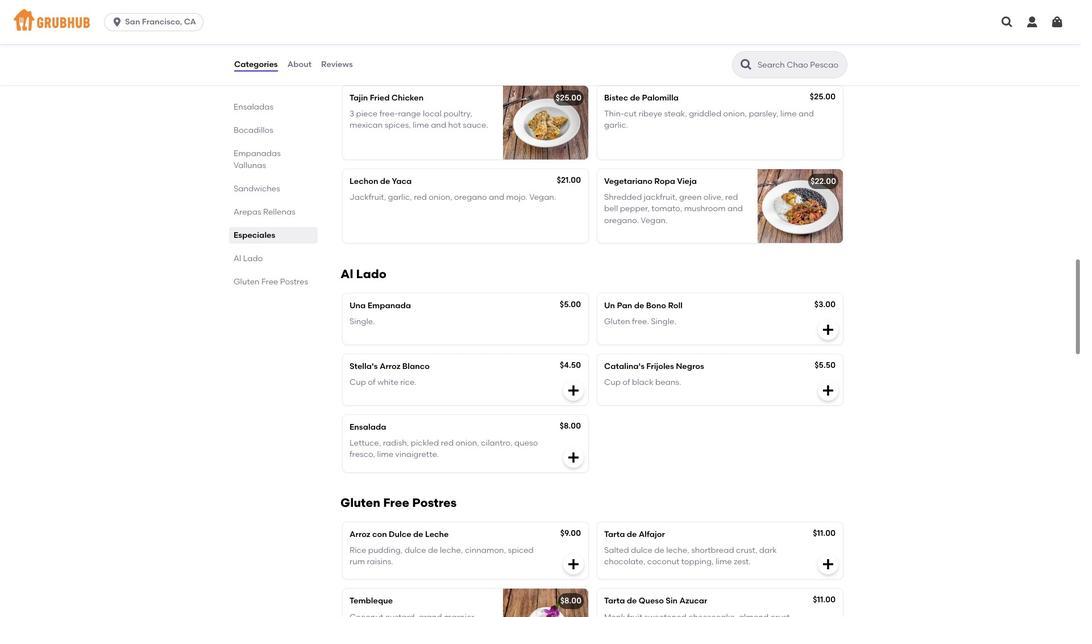 Task type: locate. For each thing, give the bounding box(es) containing it.
al lado
[[234, 254, 263, 264], [341, 267, 387, 281]]

tomato, left bacon
[[412, 37, 442, 47]]

ensaladas
[[234, 102, 273, 112]]

0 vertical spatial free
[[261, 277, 278, 287]]

1 dulce from the left
[[405, 546, 426, 556]]

gluten down pan
[[604, 317, 630, 327]]

0 horizontal spatial single.
[[350, 317, 375, 327]]

1 horizontal spatial lado
[[356, 267, 387, 281]]

0 vertical spatial tomato,
[[412, 37, 442, 47]]

shredded left flank
[[350, 26, 387, 35]]

$25.00
[[810, 92, 836, 102], [556, 93, 582, 103]]

0 horizontal spatial green
[[435, 26, 457, 35]]

bell down the vegetariano at the right top of page
[[604, 204, 618, 214]]

lado up una empanada
[[356, 267, 387, 281]]

red up the search icon
[[738, 26, 751, 35]]

gluten down especiales
[[234, 277, 260, 287]]

blanco
[[402, 362, 430, 372]]

0 vertical spatial arroz
[[380, 362, 400, 372]]

shredded down the vegetariano at the right top of page
[[604, 193, 642, 202]]

alfajor
[[639, 530, 665, 540]]

0 horizontal spatial tomato,
[[412, 37, 442, 47]]

green up bacon
[[435, 26, 457, 35]]

leche,
[[440, 546, 463, 556], [666, 546, 689, 556]]

0 horizontal spatial pepper,
[[380, 37, 410, 47]]

0 vertical spatial garlic,
[[712, 26, 736, 35]]

and right parsley,
[[799, 109, 814, 119]]

empanadas vallunas
[[234, 149, 281, 171]]

1 vertical spatial olive,
[[704, 193, 723, 202]]

de down leche at the bottom left of page
[[428, 546, 438, 556]]

0 vertical spatial $8.00
[[560, 422, 581, 431]]

0 horizontal spatial al
[[234, 254, 241, 264]]

1 vertical spatial oregano.
[[604, 216, 639, 225]]

2 dulce from the left
[[631, 546, 653, 556]]

chicharron.
[[643, 37, 687, 47]]

roll
[[668, 301, 683, 311]]

thin-cut ribeye steak, griddled onion, parsley, lime and garlic.
[[604, 109, 814, 130]]

free up arroz con dulce de leche
[[383, 496, 409, 510]]

and right mushroom at the right top
[[728, 204, 743, 214]]

san francisco, ca
[[125, 17, 196, 27]]

oregano.
[[350, 49, 384, 58], [604, 216, 639, 225]]

shortbread
[[691, 546, 734, 556]]

tomato, down jackfruit,
[[652, 204, 682, 214]]

green down vieja
[[679, 193, 702, 202]]

gluten free postres down especiales
[[234, 277, 308, 287]]

1 horizontal spatial tomato,
[[652, 204, 682, 214]]

1 vertical spatial arroz
[[350, 530, 370, 540]]

yaca
[[392, 177, 412, 186]]

cup of black beans.
[[604, 378, 681, 388]]

beans.
[[655, 378, 681, 388]]

empanada
[[368, 301, 411, 311]]

olive, inside shredded flank steak, green olive, red bell pepper, tomato, bacon and oregano.
[[459, 26, 479, 35]]

0 vertical spatial $11.00
[[813, 529, 836, 539]]

oregano. up reviews
[[350, 49, 384, 58]]

lime down shortbread
[[716, 558, 732, 567]]

svg image for ensalada
[[567, 451, 580, 465]]

1 horizontal spatial green
[[679, 193, 702, 202]]

queso
[[515, 439, 538, 448]]

lado down especiales
[[243, 254, 263, 264]]

1 vertical spatial garlic,
[[388, 193, 412, 202]]

tarta
[[604, 530, 625, 540], [604, 597, 625, 607]]

$5.50
[[815, 361, 836, 370]]

0 horizontal spatial gluten
[[234, 277, 260, 287]]

1 horizontal spatial bell
[[604, 204, 618, 214]]

chicken
[[392, 93, 424, 103]]

shredded jackfruit, green olive, red bell pepper, tomato, mushroom and oregano. vegan.
[[604, 193, 743, 225]]

lime down radish,
[[377, 450, 393, 460]]

1 cup from the left
[[350, 378, 366, 388]]

svg image for $4.50
[[567, 384, 580, 398]]

svg image for un pan de bono roll
[[821, 323, 835, 337]]

cup down catalina's
[[604, 378, 621, 388]]

0 vertical spatial pepper,
[[380, 37, 410, 47]]

red inside lettuce, radish, pickled red onion, cilantro, queso fresco, lime vinaigrette.
[[441, 439, 454, 448]]

of down catalina's
[[623, 378, 630, 388]]

onion, left cilantro,
[[456, 439, 479, 448]]

cup down stella's
[[350, 378, 366, 388]]

1 horizontal spatial pepper,
[[620, 204, 650, 214]]

1 horizontal spatial arroz
[[380, 362, 400, 372]]

lime right parsley,
[[780, 109, 797, 119]]

lime down local
[[413, 121, 429, 130]]

garlic, down yaca
[[388, 193, 412, 202]]

1 horizontal spatial olive,
[[704, 193, 723, 202]]

1 horizontal spatial $25.00
[[810, 92, 836, 102]]

gluten free postres
[[234, 277, 308, 287], [341, 496, 457, 510]]

of left white
[[368, 378, 376, 388]]

$11.00 for tarta de queso sin azucar
[[813, 596, 836, 606]]

pepper, inside shredded flank steak, green olive, red bell pepper, tomato, bacon and oregano.
[[380, 37, 410, 47]]

shredded flank steak, green olive, red bell pepper, tomato, bacon and oregano. button
[[343, 2, 588, 76]]

negros
[[676, 362, 704, 372]]

arroz up white
[[380, 362, 400, 372]]

leche, up coconut
[[666, 546, 689, 556]]

1 leche, from the left
[[440, 546, 463, 556]]

al up una
[[341, 267, 353, 281]]

single. down the bono
[[651, 317, 676, 327]]

lime
[[780, 109, 797, 119], [413, 121, 429, 130], [377, 450, 393, 460], [716, 558, 732, 567]]

queso
[[639, 597, 664, 607]]

0 vertical spatial oregano.
[[350, 49, 384, 58]]

2 of from the left
[[623, 378, 630, 388]]

$22.00
[[811, 177, 836, 186]]

sandwiches
[[234, 184, 280, 194]]

dulce down tarta de alfajor
[[631, 546, 653, 556]]

tarta left queso
[[604, 597, 625, 607]]

lettuce,
[[350, 439, 381, 448]]

cup
[[350, 378, 366, 388], [604, 378, 621, 388]]

0 horizontal spatial leche,
[[440, 546, 463, 556]]

tarta de queso sin azucar
[[604, 597, 707, 607]]

1 horizontal spatial dulce
[[631, 546, 653, 556]]

ribeye
[[639, 109, 662, 119]]

0 horizontal spatial dulce
[[405, 546, 426, 556]]

oregano. down the vegetariano at the right top of page
[[604, 216, 639, 225]]

leche
[[425, 530, 449, 540]]

cinnamon,
[[465, 546, 506, 556]]

1 vertical spatial bell
[[604, 204, 618, 214]]

0 vertical spatial gluten free postres
[[234, 277, 308, 287]]

1 vertical spatial vegan.
[[641, 216, 668, 225]]

bell right reviews button
[[364, 37, 378, 47]]

1 vertical spatial al
[[341, 267, 353, 281]]

leche, inside salted dulce de leche, shortbread crust, dark chocolate, coconut topping, lime zest.
[[666, 546, 689, 556]]

leche, down leche at the bottom left of page
[[440, 546, 463, 556]]

0 horizontal spatial free
[[261, 277, 278, 287]]

$8.00
[[560, 422, 581, 431], [560, 597, 582, 607]]

1 horizontal spatial postres
[[412, 496, 457, 510]]

0 horizontal spatial oregano.
[[350, 49, 384, 58]]

free
[[261, 277, 278, 287], [383, 496, 409, 510]]

svg image for $9.00
[[567, 558, 580, 572]]

1 vertical spatial free
[[383, 496, 409, 510]]

shredded inside shredded jackfruit, green olive, red bell pepper, tomato, mushroom and oregano. vegan.
[[604, 193, 642, 202]]

vinaigrette.
[[395, 450, 439, 460]]

ropa vieja image
[[503, 2, 588, 76]]

olive, up bacon
[[459, 26, 479, 35]]

red right the pickled
[[441, 439, 454, 448]]

$25.00 left bistec
[[556, 93, 582, 103]]

1 horizontal spatial leche,
[[666, 546, 689, 556]]

shredded for pepper,
[[604, 193, 642, 202]]

0 vertical spatial olive,
[[459, 26, 479, 35]]

1 horizontal spatial cup
[[604, 378, 621, 388]]

1 horizontal spatial gluten free postres
[[341, 496, 457, 510]]

1 vertical spatial al lado
[[341, 267, 387, 281]]

0 horizontal spatial bell
[[364, 37, 378, 47]]

cup of white rice.
[[350, 378, 417, 388]]

1 horizontal spatial oregano.
[[604, 216, 639, 225]]

1 horizontal spatial gluten
[[341, 496, 380, 510]]

red up mushroom at the right top
[[725, 193, 738, 202]]

1 $11.00 from the top
[[813, 529, 836, 539]]

tarta up salted
[[604, 530, 625, 540]]

pepper, down jackfruit,
[[620, 204, 650, 214]]

svg image for tarta de alfajor
[[821, 558, 835, 572]]

gluten
[[234, 277, 260, 287], [604, 317, 630, 327], [341, 496, 380, 510]]

1 horizontal spatial single.
[[651, 317, 676, 327]]

onion,
[[753, 26, 776, 35], [723, 109, 747, 119], [429, 193, 452, 202], [456, 439, 479, 448]]

1 vertical spatial tomato,
[[652, 204, 682, 214]]

1 of from the left
[[368, 378, 376, 388]]

1 horizontal spatial al lado
[[341, 267, 387, 281]]

2 single. from the left
[[651, 317, 676, 327]]

2 tarta from the top
[[604, 597, 625, 607]]

al lado up una
[[341, 267, 387, 281]]

olive, up mushroom at the right top
[[704, 193, 723, 202]]

vegan. down jackfruit,
[[641, 216, 668, 225]]

2 leche, from the left
[[666, 546, 689, 556]]

3
[[350, 109, 354, 119]]

onion, left oregano,
[[753, 26, 776, 35]]

al lado down especiales
[[234, 254, 263, 264]]

and left the mojo.
[[489, 193, 504, 202]]

green inside shredded flank steak, green olive, red bell pepper, tomato, bacon and oregano.
[[435, 26, 457, 35]]

0 vertical spatial lado
[[243, 254, 263, 264]]

range
[[398, 109, 421, 119]]

1 horizontal spatial garlic,
[[712, 26, 736, 35]]

postres
[[280, 277, 308, 287], [412, 496, 457, 510]]

0 horizontal spatial arroz
[[350, 530, 370, 540]]

1 tarta from the top
[[604, 530, 625, 540]]

0 vertical spatial al lado
[[234, 254, 263, 264]]

and inside slow-cooked pork shoulder, garlic, red onion, oregano, mojo and chicharron.
[[626, 37, 641, 47]]

$11.00
[[813, 529, 836, 539], [813, 596, 836, 606]]

lado
[[243, 254, 263, 264], [356, 267, 387, 281]]

0 horizontal spatial shredded
[[350, 26, 387, 35]]

onion, left parsley,
[[723, 109, 747, 119]]

vegetariano ropa vieja image
[[758, 169, 843, 243]]

tajin fried chicken
[[350, 93, 424, 103]]

2 cup from the left
[[604, 378, 621, 388]]

mojo
[[604, 37, 624, 47]]

tomato,
[[412, 37, 442, 47], [652, 204, 682, 214]]

garlic, right shoulder,
[[712, 26, 736, 35]]

0 vertical spatial al
[[234, 254, 241, 264]]

cut
[[624, 109, 637, 119]]

0 vertical spatial bell
[[364, 37, 378, 47]]

slow-cooked pork shoulder, garlic, red onion, oregano, mojo and chicharron.
[[604, 26, 813, 47]]

1 horizontal spatial of
[[623, 378, 630, 388]]

hot
[[448, 121, 461, 130]]

0 horizontal spatial lado
[[243, 254, 263, 264]]

vegan. inside shredded jackfruit, green olive, red bell pepper, tomato, mushroom and oregano. vegan.
[[641, 216, 668, 225]]

single.
[[350, 317, 375, 327], [651, 317, 676, 327]]

arepas rellenas
[[234, 207, 295, 217]]

1 vertical spatial shredded
[[604, 193, 642, 202]]

svg image
[[1000, 15, 1014, 29], [111, 16, 123, 28], [821, 323, 835, 337], [567, 451, 580, 465], [821, 558, 835, 572]]

0 vertical spatial shredded
[[350, 26, 387, 35]]

1 vertical spatial green
[[679, 193, 702, 202]]

steak, inside 'thin-cut ribeye steak, griddled onion, parsley, lime and garlic.'
[[664, 109, 687, 119]]

al down especiales
[[234, 254, 241, 264]]

vegan. right the mojo.
[[529, 193, 556, 202]]

svg image
[[1025, 15, 1039, 29], [1051, 15, 1064, 29], [567, 384, 580, 398], [821, 384, 835, 398], [567, 558, 580, 572]]

0 vertical spatial tarta
[[604, 530, 625, 540]]

and right bacon
[[471, 37, 487, 47]]

rice.
[[400, 378, 417, 388]]

single. down una
[[350, 317, 375, 327]]

1 vertical spatial gluten free postres
[[341, 496, 457, 510]]

al
[[234, 254, 241, 264], [341, 267, 353, 281]]

and down local
[[431, 121, 446, 130]]

tembleque image
[[503, 590, 588, 618]]

and inside 3 piece free-range local poultry, mexican spices, lime and hot sauce.
[[431, 121, 446, 130]]

1 horizontal spatial steak,
[[664, 109, 687, 119]]

0 horizontal spatial $25.00
[[556, 93, 582, 103]]

arroz up rice
[[350, 530, 370, 540]]

dark
[[759, 546, 777, 556]]

free down especiales
[[261, 277, 278, 287]]

pepper, down flank
[[380, 37, 410, 47]]

gluten free postres up arroz con dulce de leche
[[341, 496, 457, 510]]

1 horizontal spatial free
[[383, 496, 409, 510]]

shredded inside shredded flank steak, green olive, red bell pepper, tomato, bacon and oregano.
[[350, 26, 387, 35]]

1 vertical spatial pepper,
[[620, 204, 650, 214]]

0 vertical spatial steak,
[[410, 26, 433, 35]]

zest.
[[734, 558, 751, 567]]

tajin fried chicken image
[[503, 86, 588, 160]]

pan
[[617, 301, 632, 311]]

0 horizontal spatial olive,
[[459, 26, 479, 35]]

steak, right flank
[[410, 26, 433, 35]]

de inside "rice pudding, dulce de leche, cinnamon, spiced rum raisins."
[[428, 546, 438, 556]]

0 horizontal spatial steak,
[[410, 26, 433, 35]]

leche, inside "rice pudding, dulce de leche, cinnamon, spiced rum raisins."
[[440, 546, 463, 556]]

0 horizontal spatial cup
[[350, 378, 366, 388]]

san
[[125, 17, 140, 27]]

1 vertical spatial $11.00
[[813, 596, 836, 606]]

1 vertical spatial steak,
[[664, 109, 687, 119]]

gluten up con
[[341, 496, 380, 510]]

fresco,
[[350, 450, 375, 460]]

0 vertical spatial postres
[[280, 277, 308, 287]]

de up coconut
[[654, 546, 664, 556]]

1 vertical spatial tarta
[[604, 597, 625, 607]]

red inside shredded flank steak, green olive, red bell pepper, tomato, bacon and oregano.
[[350, 37, 362, 47]]

una empanada
[[350, 301, 411, 311]]

of for white
[[368, 378, 376, 388]]

and inside shredded flank steak, green olive, red bell pepper, tomato, bacon and oregano.
[[471, 37, 487, 47]]

de right pan
[[634, 301, 644, 311]]

red up reviews
[[350, 37, 362, 47]]

steak, down 'palomilla'
[[664, 109, 687, 119]]

reviews button
[[321, 44, 353, 85]]

0 horizontal spatial postres
[[280, 277, 308, 287]]

red inside shredded jackfruit, green olive, red bell pepper, tomato, mushroom and oregano. vegan.
[[725, 193, 738, 202]]

1 horizontal spatial vegan.
[[641, 216, 668, 225]]

bell inside shredded jackfruit, green olive, red bell pepper, tomato, mushroom and oregano. vegan.
[[604, 204, 618, 214]]

categories
[[234, 60, 278, 69]]

dulce down dulce in the left bottom of the page
[[405, 546, 426, 556]]

and inside shredded jackfruit, green olive, red bell pepper, tomato, mushroom and oregano. vegan.
[[728, 204, 743, 214]]

$25.00 down the search chao pescao search box
[[810, 92, 836, 102]]

2 $11.00 from the top
[[813, 596, 836, 606]]

lechon
[[350, 177, 378, 186]]

1 vertical spatial gluten
[[604, 317, 630, 327]]

0 horizontal spatial of
[[368, 378, 376, 388]]

0 horizontal spatial vegan.
[[529, 193, 556, 202]]

salted
[[604, 546, 629, 556]]

vieja
[[677, 177, 697, 186]]

0 vertical spatial green
[[435, 26, 457, 35]]

1 horizontal spatial shredded
[[604, 193, 642, 202]]

and down cooked
[[626, 37, 641, 47]]

spices,
[[385, 121, 411, 130]]



Task type: describe. For each thing, give the bounding box(es) containing it.
parsley,
[[749, 109, 779, 119]]

0 vertical spatial gluten
[[234, 277, 260, 287]]

reviews
[[321, 60, 353, 69]]

mexican
[[350, 121, 383, 130]]

steak, inside shredded flank steak, green olive, red bell pepper, tomato, bacon and oregano.
[[410, 26, 433, 35]]

dulce inside salted dulce de leche, shortbread crust, dark chocolate, coconut topping, lime zest.
[[631, 546, 653, 556]]

free.
[[632, 317, 649, 327]]

white
[[377, 378, 398, 388]]

$9.00
[[560, 529, 581, 539]]

bono
[[646, 301, 666, 311]]

dulce
[[389, 530, 411, 540]]

cup for cup of black beans.
[[604, 378, 621, 388]]

ropa
[[654, 177, 675, 186]]

3 piece free-range local poultry, mexican spices, lime and hot sauce.
[[350, 109, 488, 130]]

vallunas
[[234, 161, 266, 171]]

garlic, inside slow-cooked pork shoulder, garlic, red onion, oregano, mojo and chicharron.
[[712, 26, 736, 35]]

0 horizontal spatial garlic,
[[388, 193, 412, 202]]

1 horizontal spatial al
[[341, 267, 353, 281]]

thin-
[[604, 109, 624, 119]]

ca
[[184, 17, 196, 27]]

radish,
[[383, 439, 409, 448]]

0 horizontal spatial gluten free postres
[[234, 277, 308, 287]]

stella's
[[350, 362, 378, 372]]

oregano. inside shredded flank steak, green olive, red bell pepper, tomato, bacon and oregano.
[[350, 49, 384, 58]]

flank
[[389, 26, 408, 35]]

0 horizontal spatial al lado
[[234, 254, 263, 264]]

2 horizontal spatial gluten
[[604, 317, 630, 327]]

pork
[[656, 26, 673, 35]]

shredded for bell
[[350, 26, 387, 35]]

tomato, inside shredded jackfruit, green olive, red bell pepper, tomato, mushroom and oregano. vegan.
[[652, 204, 682, 214]]

tarta for tarta de queso sin azucar
[[604, 597, 625, 607]]

pudding,
[[368, 546, 403, 556]]

jackfruit,
[[644, 193, 677, 202]]

slow-
[[604, 26, 626, 35]]

Search Chao Pescao search field
[[757, 60, 844, 70]]

de left yaca
[[380, 177, 390, 186]]

de right dulce in the left bottom of the page
[[413, 530, 423, 540]]

rice
[[350, 546, 366, 556]]

svg image for $5.50
[[821, 384, 835, 398]]

cup for cup of white rice.
[[350, 378, 366, 388]]

bocadillos
[[234, 126, 273, 135]]

onion, left oregano
[[429, 193, 452, 202]]

especiales
[[234, 231, 275, 240]]

0 vertical spatial vegan.
[[529, 193, 556, 202]]

onion, inside slow-cooked pork shoulder, garlic, red onion, oregano, mojo and chicharron.
[[753, 26, 776, 35]]

vegetariano
[[604, 177, 653, 186]]

spiced
[[508, 546, 534, 556]]

and inside 'thin-cut ribeye steak, griddled onion, parsley, lime and garlic.'
[[799, 109, 814, 119]]

tajin
[[350, 93, 368, 103]]

$3.00
[[814, 300, 836, 310]]

shoulder,
[[675, 26, 710, 35]]

lime inside salted dulce de leche, shortbread crust, dark chocolate, coconut topping, lime zest.
[[716, 558, 732, 567]]

jackfruit, garlic, red onion, oregano and mojo. vegan.
[[350, 193, 556, 202]]

categories button
[[234, 44, 278, 85]]

de left queso
[[627, 597, 637, 607]]

svg image inside san francisco, ca button
[[111, 16, 123, 28]]

red left oregano
[[414, 193, 427, 202]]

sin
[[666, 597, 678, 607]]

lime inside lettuce, radish, pickled red onion, cilantro, queso fresco, lime vinaigrette.
[[377, 450, 393, 460]]

tomato, inside shredded flank steak, green olive, red bell pepper, tomato, bacon and oregano.
[[412, 37, 442, 47]]

empanadas
[[234, 149, 281, 159]]

red inside slow-cooked pork shoulder, garlic, red onion, oregano, mojo and chicharron.
[[738, 26, 751, 35]]

lettuce, radish, pickled red onion, cilantro, queso fresco, lime vinaigrette.
[[350, 439, 538, 460]]

arroz con dulce de leche
[[350, 530, 449, 540]]

sauce.
[[463, 121, 488, 130]]

salted dulce de leche, shortbread crust, dark chocolate, coconut topping, lime zest.
[[604, 546, 777, 567]]

onion, inside lettuce, radish, pickled red onion, cilantro, queso fresco, lime vinaigrette.
[[456, 439, 479, 448]]

1 vertical spatial lado
[[356, 267, 387, 281]]

1 vertical spatial postres
[[412, 496, 457, 510]]

garlic.
[[604, 121, 628, 130]]

de up cut
[[630, 93, 640, 103]]

rum
[[350, 558, 365, 567]]

raisins.
[[367, 558, 393, 567]]

stella's arroz blanco
[[350, 362, 430, 372]]

$4.50
[[560, 361, 581, 370]]

$21.00
[[557, 175, 581, 185]]

bistec de palomilla
[[604, 93, 679, 103]]

main navigation navigation
[[0, 0, 1081, 44]]

bell inside shredded flank steak, green olive, red bell pepper, tomato, bacon and oregano.
[[364, 37, 378, 47]]

$11.00 for tarta de alfajor
[[813, 529, 836, 539]]

about button
[[287, 44, 312, 85]]

dulce inside "rice pudding, dulce de leche, cinnamon, spiced rum raisins."
[[405, 546, 426, 556]]

lime inside 3 piece free-range local poultry, mexican spices, lime and hot sauce.
[[413, 121, 429, 130]]

lime inside 'thin-cut ribeye steak, griddled onion, parsley, lime and garlic.'
[[780, 109, 797, 119]]

of for black
[[623, 378, 630, 388]]

tarta de alfajor
[[604, 530, 665, 540]]

rellenas
[[263, 207, 295, 217]]

frijoles
[[647, 362, 674, 372]]

2 vertical spatial gluten
[[341, 496, 380, 510]]

gluten free. single.
[[604, 317, 676, 327]]

oregano. inside shredded jackfruit, green olive, red bell pepper, tomato, mushroom and oregano. vegan.
[[604, 216, 639, 225]]

rice pudding, dulce de leche, cinnamon, spiced rum raisins.
[[350, 546, 534, 567]]

bacon
[[444, 37, 469, 47]]

un pan de bono roll
[[604, 301, 683, 311]]

onion, inside 'thin-cut ribeye steak, griddled onion, parsley, lime and garlic.'
[[723, 109, 747, 119]]

tembleque
[[350, 597, 393, 607]]

search icon image
[[740, 58, 753, 72]]

green inside shredded jackfruit, green olive, red bell pepper, tomato, mushroom and oregano. vegan.
[[679, 193, 702, 202]]

about
[[287, 60, 312, 69]]

pepper, inside shredded jackfruit, green olive, red bell pepper, tomato, mushroom and oregano. vegan.
[[620, 204, 650, 214]]

jackfruit,
[[350, 193, 386, 202]]

1 single. from the left
[[350, 317, 375, 327]]

tarta for tarta de alfajor
[[604, 530, 625, 540]]

$5.00
[[560, 300, 581, 310]]

oregano
[[454, 193, 487, 202]]

olive, inside shredded jackfruit, green olive, red bell pepper, tomato, mushroom and oregano. vegan.
[[704, 193, 723, 202]]

ensalada
[[350, 423, 386, 432]]

1 vertical spatial $8.00
[[560, 597, 582, 607]]

oregano,
[[778, 26, 813, 35]]

lechon de yaca
[[350, 177, 412, 186]]

de inside salted dulce de leche, shortbread crust, dark chocolate, coconut topping, lime zest.
[[654, 546, 664, 556]]

local
[[423, 109, 442, 119]]

vegetariano ropa vieja
[[604, 177, 697, 186]]

catalina's frijoles negros
[[604, 362, 704, 372]]

mojo.
[[506, 193, 528, 202]]

mushroom
[[684, 204, 726, 214]]

catalina's
[[604, 362, 645, 372]]

poultry,
[[443, 109, 472, 119]]

coconut
[[647, 558, 679, 567]]

un
[[604, 301, 615, 311]]

arepas
[[234, 207, 261, 217]]

de left alfajor
[[627, 530, 637, 540]]

fried
[[370, 93, 390, 103]]



Task type: vqa. For each thing, say whether or not it's contained in the screenshot.
AT
no



